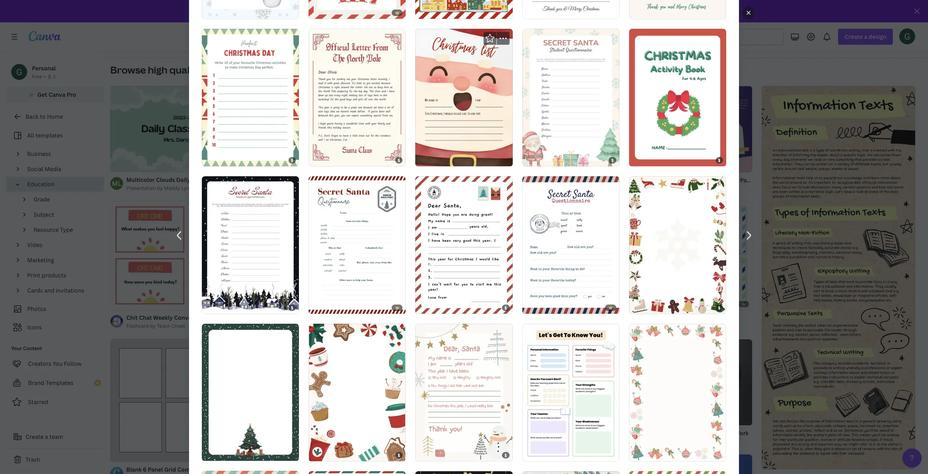 Task type: describe. For each thing, give the bounding box(es) containing it.
flashcard inside postcard sight words flashcards flashcard by spx creatives
[[616, 323, 638, 330]]

free •
[[32, 73, 46, 80]]

photos link
[[11, 302, 99, 317]]

red and green vintage dear santa claus letter image
[[309, 472, 406, 474]]

6
[[143, 466, 147, 474]]

follow
[[64, 360, 82, 368]]

ml link
[[110, 177, 123, 190]]

multicolor clouds daily class agenda template link
[[126, 176, 255, 184]]

upgrade now button
[[526, 7, 563, 15]]

a
[[45, 433, 48, 441]]

classroom time capsule whiteboard in violet pastel pink mint green style whiteboard by canva creative studio
[[616, 176, 818, 192]]

by inside chit chat weekly conversation starter flashcards flashcard by teach cheat
[[150, 323, 156, 330]]

starter
[[212, 314, 231, 322]]

in up daydream
[[311, 307, 317, 315]]

time
[[646, 176, 659, 184]]

by inside cause and effect graphic organizer planning whiteboard in yellow green simple colorful style graphic organizer by canva creative studio
[[495, 431, 501, 438]]

photos
[[27, 305, 46, 313]]

subject button
[[30, 207, 99, 222]]

the
[[423, 7, 432, 15]]

blank 6 panel grid comic strip link
[[126, 466, 213, 474]]

streakside
[[651, 439, 675, 445]]

whiteboard by canva creative studio link
[[616, 185, 753, 193]]

1 of 10
[[635, 157, 651, 163]]

create
[[26, 433, 44, 441]]

pink geometric parent-teacher conference notes image
[[273, 332, 427, 474]]

all templates
[[27, 132, 63, 139]]

icons link
[[11, 320, 99, 335]]

green for style
[[786, 176, 802, 184]]

colorful
[[672, 422, 694, 430]]

santa
[[531, 307, 547, 315]]

create a team
[[26, 433, 63, 441]]

blank 6 panel grid comic strip image
[[110, 339, 264, 462]]

3
[[446, 7, 450, 15]]

green snowflake pattern christmas page border image
[[202, 324, 299, 461]]

0 vertical spatial poster
[[395, 307, 412, 315]]

modern
[[661, 430, 682, 437]]

$ for the "white red letter to santa worksheet" image
[[505, 305, 508, 311]]

dark blue illustrative secret santa student questionnaire worksheet image
[[202, 176, 299, 314]]

education
[[205, 63, 253, 76]]

series
[[414, 307, 430, 315]]

by inside classroom time capsule whiteboard in violet pastel pink mint green style whiteboard by canva creative studio
[[644, 185, 650, 192]]

$ for pastel modern cute illustration christmas santa letter image
[[505, 453, 508, 458]]

flashcard by spx creatives link
[[616, 323, 704, 331]]

brown
[[438, 307, 456, 315]]

chit
[[126, 314, 138, 322]]

media
[[45, 165, 61, 173]]

starred
[[28, 398, 48, 406]]

creators you follow link
[[6, 356, 104, 372]]

by inside postcard sight words flashcards flashcard by spx creatives
[[639, 323, 645, 330]]

american
[[318, 307, 344, 315]]

to
[[40, 113, 46, 120]]

brand
[[28, 379, 44, 387]]

by inside the multicolor clouds daily class agenda template presentation by maddy lyons
[[157, 185, 163, 192]]

content
[[23, 345, 42, 352]]

home
[[47, 113, 63, 120]]

colorful modern illustrated a4 document christmas page border image
[[309, 324, 406, 462]]

simple
[[652, 422, 671, 430]]

light blue illustrative secret santa questionnaire worksheet image
[[437, 86, 590, 303]]

pink
[[759, 176, 771, 184]]

english
[[374, 307, 393, 315]]

limited
[[475, 7, 495, 15]]

1 horizontal spatial templates
[[255, 63, 304, 76]]

spx
[[646, 323, 655, 330]]

subject
[[34, 211, 54, 218]]

upgrade
[[526, 7, 550, 15]]

flashcards inside chit chat weekly conversation starter flashcards flashcard by teach cheat
[[233, 314, 262, 322]]

white red classic secret santa questionnaire letter image
[[309, 176, 406, 314]]

canva inside classroom time capsule whiteboard in violet pastel pink mint green style whiteboard by canva creative studio
[[651, 185, 665, 192]]

creative inside cause and effect graphic organizer planning whiteboard in yellow green simple colorful style graphic organizer by canva creative studio
[[518, 431, 537, 438]]

grade
[[34, 196, 50, 203]]

$ for colorful modern illustrated a4 document christmas page border image
[[398, 453, 401, 458]]

canva right off
[[383, 7, 401, 15]]

marketing link
[[24, 253, 99, 268]]

0 horizontal spatial work
[[631, 439, 643, 445]]

by inside "dark gray white modern assignment group work group work by streakside"
[[644, 439, 650, 445]]

maddy lyons element
[[110, 177, 123, 190]]

graphic organizer by canva creative studio link
[[453, 431, 590, 439]]

dark gray white modern assignment group work link
[[616, 429, 749, 438]]

colorful watercolor secret santa student questionnaire worksheet image
[[523, 29, 620, 166]]

designs
[[338, 316, 356, 323]]

1 horizontal spatial group
[[717, 430, 734, 437]]

icons
[[27, 324, 42, 331]]

cream & red traditional old fashioned santa letter image
[[309, 29, 406, 166]]

social media link
[[24, 162, 99, 177]]

periods in american literature english poster series in brown vintage scrapbook style poster by daydream designs
[[289, 307, 523, 323]]

grid
[[164, 466, 176, 474]]

chit chat weekly conversation starter flashcards flashcard by teach cheat
[[126, 314, 262, 330]]

$ for the dark blue illustrative secret santa student questionnaire worksheet "image"
[[291, 305, 294, 311]]

style inside periods in american literature english poster series in brown vintage scrapbook style poster by daydream designs
[[510, 307, 523, 315]]

1 vertical spatial whiteboard
[[616, 185, 643, 192]]

mint
[[772, 176, 785, 184]]

cause and effect graphic organizer planning whiteboard in yellow green simple colorful style link
[[453, 422, 710, 431]]

cheat
[[172, 323, 185, 330]]

0 vertical spatial work
[[735, 430, 749, 437]]

1 for 1
[[53, 73, 56, 80]]

by inside light blue illustrative secret santa questionnaire worksheet worksheet by nassyart
[[478, 316, 484, 323]]

sight
[[641, 315, 655, 322]]

back
[[26, 113, 38, 120]]

1 horizontal spatial graphic
[[500, 422, 521, 430]]

•
[[44, 73, 46, 80]]

$ for red and green simple favourite christmas activities list worksheet image at top left
[[291, 158, 294, 163]]

cards
[[27, 287, 43, 294]]

canva inside button
[[49, 91, 65, 98]]

and for cards
[[44, 287, 54, 294]]

concept map graphic organizer image
[[437, 448, 590, 474]]

social
[[27, 165, 43, 173]]

resource type button
[[30, 222, 99, 238]]

classroom
[[616, 176, 644, 184]]

clouds
[[156, 176, 175, 184]]

effect
[[482, 422, 498, 430]]

light
[[453, 307, 466, 315]]

dark gray white modern assignment group work image
[[600, 340, 753, 426]]

vintage
[[457, 307, 478, 315]]

back to home link
[[6, 109, 104, 125]]

class
[[192, 176, 206, 184]]

chit chat weekly conversation starter flashcards image
[[110, 201, 264, 310]]

red white traditional secret santa gift exchange questionnaire letter image
[[630, 472, 727, 474]]

capsule
[[660, 176, 682, 184]]

flashcard inside chit chat weekly conversation starter flashcards flashcard by teach cheat
[[126, 323, 149, 330]]

creators you follow
[[28, 360, 82, 368]]

$ for colorful watercolor secret santa student questionnaire worksheet image
[[612, 158, 615, 163]]

flashcard by teach cheat link
[[126, 323, 262, 331]]



Task type: locate. For each thing, give the bounding box(es) containing it.
1 for 1 of 10
[[635, 157, 638, 163]]

1 horizontal spatial pro
[[402, 7, 412, 15]]

organizer down effect
[[472, 431, 494, 438]]

0 horizontal spatial templates
[[36, 132, 63, 139]]

planning
[[550, 422, 574, 430]]

browse high quality education templates
[[110, 63, 304, 76]]

green red colorful cute hand drawn christmas letter a4 image
[[416, 0, 513, 19]]

and for cause
[[471, 422, 481, 430]]

violet
[[723, 176, 740, 184]]

1 horizontal spatial green
[[786, 176, 802, 184]]

business
[[27, 150, 51, 158]]

flashcards right starter
[[233, 314, 262, 322]]

studio inside cause and effect graphic organizer planning whiteboard in yellow green simple colorful style graphic organizer by canva creative studio
[[538, 431, 554, 438]]

green for simple
[[634, 422, 651, 430]]

poster
[[395, 307, 412, 315], [289, 316, 305, 323]]

1 horizontal spatial and
[[471, 422, 481, 430]]

canva inside cause and effect graphic organizer planning whiteboard in yellow green simple colorful style graphic organizer by canva creative studio
[[502, 431, 517, 438]]

pro
[[402, 7, 412, 15], [67, 91, 76, 98]]

in inside cause and effect graphic organizer planning whiteboard in yellow green simple colorful style graphic organizer by canva creative studio
[[609, 422, 614, 430]]

poster left "series"
[[395, 307, 412, 315]]

1 vertical spatial style
[[510, 307, 523, 315]]

grade button
[[30, 192, 99, 207]]

dark
[[616, 430, 628, 437]]

daily
[[176, 176, 190, 184]]

0 horizontal spatial worksheet
[[453, 316, 477, 323]]

0 vertical spatial 1
[[53, 73, 56, 80]]

canva right get
[[49, 91, 65, 98]]

green inside classroom time capsule whiteboard in violet pastel pink mint green style whiteboard by canva creative studio
[[786, 176, 802, 184]]

🎁
[[352, 7, 360, 15]]

lyons
[[181, 185, 195, 192]]

quality
[[170, 63, 203, 76]]

weekly
[[153, 314, 173, 322]]

$ for cream & red traditional old fashioned santa letter image
[[398, 158, 401, 163]]

classroom time capsule whiteboard in violet pastel pink mint green style link
[[616, 176, 818, 185]]

red and white naughty or nice christmas letter image
[[523, 472, 620, 474]]

1 horizontal spatial studio
[[687, 185, 702, 192]]

whiteboard inside cause and effect graphic organizer planning whiteboard in yellow green simple colorful style graphic organizer by canva creative studio
[[575, 422, 607, 430]]

in left yellow in the bottom right of the page
[[609, 422, 614, 430]]

in left violet
[[717, 176, 722, 184]]

flashcards inside postcard sight words flashcards flashcard by spx creatives
[[675, 315, 704, 322]]

cards and invitations
[[27, 287, 84, 294]]

2 vertical spatial whiteboard
[[575, 422, 607, 430]]

1 horizontal spatial work
[[735, 430, 749, 437]]

worksheet
[[588, 307, 617, 315], [453, 316, 477, 323]]

0 horizontal spatial pro
[[67, 91, 76, 98]]

0 vertical spatial graphic
[[500, 422, 521, 430]]

future skills image
[[724, 0, 916, 51]]

style inside cause and effect graphic organizer planning whiteboard in yellow green simple colorful style graphic organizer by canva creative studio
[[696, 422, 710, 430]]

0 horizontal spatial group
[[616, 439, 630, 445]]

whiteboard up whiteboard by canva creative studio 'link'
[[684, 176, 716, 184]]

group down "dark"
[[616, 439, 630, 445]]

agenda
[[207, 176, 228, 184]]

$ for "colorful christmas illustration a4 stationary page border" image
[[719, 305, 721, 311]]

0 vertical spatial group
[[717, 430, 734, 437]]

all templates link
[[11, 128, 99, 143]]

studio inside classroom time capsule whiteboard in violet pastel pink mint green style whiteboard by canva creative studio
[[687, 185, 702, 192]]

colorful pastel simple illustrative get to know you worksheet image
[[523, 324, 620, 462]]

red beige vintage christmas wishlist planner image
[[202, 471, 299, 474]]

1 horizontal spatial organizer
[[522, 422, 549, 430]]

postcard
[[616, 315, 640, 322]]

brand templates link
[[6, 375, 104, 391]]

style right mint
[[804, 176, 818, 184]]

1 vertical spatial pro
[[67, 91, 76, 98]]

1 vertical spatial worksheet
[[453, 316, 477, 323]]

0 horizontal spatial poster
[[289, 316, 305, 323]]

conversation
[[174, 314, 211, 322]]

0 horizontal spatial flashcards
[[233, 314, 262, 322]]

for
[[413, 7, 422, 15]]

green
[[786, 176, 802, 184], [634, 422, 651, 430]]

red green fun christmas activity book for kids image
[[630, 29, 727, 166]]

2 horizontal spatial whiteboard
[[684, 176, 716, 184]]

green right mint
[[786, 176, 802, 184]]

video link
[[24, 238, 99, 253]]

1 vertical spatial work
[[631, 439, 643, 445]]

postcard sight words flashcards link
[[616, 314, 704, 323]]

whiteboard right 'planning'
[[575, 422, 607, 430]]

1 left of
[[635, 157, 638, 163]]

blue and white illustrated acrostic poem writing worksheet image
[[202, 0, 299, 19]]

0 horizontal spatial green
[[634, 422, 651, 430]]

first
[[433, 7, 445, 15]]

0 vertical spatial templates
[[255, 63, 304, 76]]

green inside cause and effect graphic organizer planning whiteboard in yellow green simple colorful style graphic organizer by canva creative studio
[[634, 422, 651, 430]]

by down effect
[[495, 431, 501, 438]]

1 horizontal spatial worksheet
[[588, 307, 617, 315]]

postcard sight words flashcards image
[[600, 202, 753, 310]]

style
[[804, 176, 818, 184], [510, 307, 523, 315], [696, 422, 710, 430]]

by down time
[[644, 185, 650, 192]]

red, green and yellow modern holiday wish list letter to santa notes a4 document image
[[630, 324, 727, 462]]

0 vertical spatial green
[[786, 176, 802, 184]]

in inside classroom time capsule whiteboard in violet pastel pink mint green style whiteboard by canva creative studio
[[717, 176, 722, 184]]

information texts in english infographic natural fluro cardboard doodle style image
[[763, 86, 916, 470]]

cause
[[453, 422, 469, 430]]

graphic down 'cause'
[[453, 431, 471, 438]]

group right assignment
[[717, 430, 734, 437]]

white blue red secret santa questionnaire letter image
[[523, 176, 620, 314]]

1 vertical spatial green
[[634, 422, 651, 430]]

1 vertical spatial group
[[616, 439, 630, 445]]

organizer up "graphic organizer by canva creative studio" link
[[522, 422, 549, 430]]

1 horizontal spatial 1
[[635, 157, 638, 163]]

starred link
[[6, 394, 104, 410]]

0 vertical spatial worksheet
[[588, 307, 617, 315]]

1 vertical spatial poster
[[289, 316, 305, 323]]

0 vertical spatial style
[[804, 176, 818, 184]]

0 horizontal spatial whiteboard
[[575, 422, 607, 430]]

colorful christmas illustration a4 stationary page border image
[[630, 176, 727, 314]]

red and beige modern christmas wish list kids santa letter image
[[309, 0, 406, 19]]

pro left for
[[402, 7, 412, 15]]

canva down time
[[651, 185, 665, 192]]

0 horizontal spatial style
[[510, 307, 523, 315]]

questionnaire
[[548, 307, 587, 315]]

and inside cause and effect graphic organizer planning whiteboard in yellow green simple colorful style graphic organizer by canva creative studio
[[471, 422, 481, 430]]

pro up back to home 'link'
[[67, 91, 76, 98]]

by down periods
[[306, 316, 311, 323]]

1 vertical spatial creative
[[518, 431, 537, 438]]

worksheet right questionnaire
[[588, 307, 617, 315]]

print products link
[[24, 268, 99, 283]]

studio down classroom time capsule whiteboard in violet pastel pink mint green style link
[[687, 185, 702, 192]]

1 horizontal spatial creative
[[666, 185, 686, 192]]

business link
[[24, 146, 99, 162]]

0 horizontal spatial 1
[[53, 73, 56, 80]]

cause and effect graphic organizer planning whiteboard in yellow green simple colorful style graphic organizer by canva creative studio
[[453, 422, 710, 438]]

poster down periods
[[289, 316, 305, 323]]

1 vertical spatial and
[[471, 422, 481, 430]]

by down blue
[[478, 316, 484, 323]]

0 horizontal spatial organizer
[[472, 431, 494, 438]]

red & white cute interactive christmas wish list dear santa letter image
[[523, 0, 620, 19]]

red & cream watercolor christmas wish list santa letter image
[[416, 29, 513, 166]]

worksheet by nassyart link
[[453, 316, 590, 324]]

1 vertical spatial templates
[[36, 132, 63, 139]]

print products
[[27, 272, 66, 279]]

brand templates
[[28, 379, 74, 387]]

canva up concept map graphic organizer image at the bottom
[[502, 431, 517, 438]]

🎁 50% off canva pro for the first 3 months. limited time offer. upgrade now .
[[352, 7, 564, 15]]

postcard sight words flashcards flashcard by spx creatives
[[616, 315, 704, 330]]

exploring word origins story book in blue white simple lined style image
[[600, 455, 753, 474]]

resource
[[34, 226, 59, 234]]

by
[[157, 185, 163, 192], [644, 185, 650, 192], [306, 316, 311, 323], [478, 316, 484, 323], [150, 323, 156, 330], [639, 323, 645, 330], [495, 431, 501, 438], [644, 439, 650, 445]]

creative down capsule
[[666, 185, 686, 192]]

you
[[53, 360, 63, 368]]

0 horizontal spatial and
[[44, 287, 54, 294]]

creative up concept map graphic organizer image at the bottom
[[518, 431, 537, 438]]

1 horizontal spatial style
[[696, 422, 710, 430]]

periods in american literature english poster series in brown vintage scrapbook style image
[[273, 86, 427, 303]]

0 vertical spatial and
[[44, 287, 54, 294]]

1 horizontal spatial poster
[[395, 307, 412, 315]]

$
[[291, 158, 294, 163], [398, 158, 401, 163], [612, 158, 615, 163], [719, 158, 721, 163], [291, 305, 294, 311], [505, 305, 508, 311], [719, 305, 721, 311], [398, 453, 401, 458], [505, 453, 508, 458]]

graphic
[[500, 422, 521, 430], [453, 431, 471, 438]]

green right yellow in the bottom right of the page
[[634, 422, 651, 430]]

dark gold illustrative secret santa questionnaire worksheet image
[[416, 472, 513, 474]]

style inside classroom time capsule whiteboard in violet pastel pink mint green style whiteboard by canva creative studio
[[804, 176, 818, 184]]

0 horizontal spatial creative
[[518, 431, 537, 438]]

now
[[551, 7, 563, 15]]

and
[[44, 287, 54, 294], [471, 422, 481, 430]]

create a team button
[[6, 429, 104, 445]]

work
[[735, 430, 749, 437], [631, 439, 643, 445]]

1 right •
[[53, 73, 56, 80]]

poster by daydream designs link
[[289, 316, 427, 324]]

secret
[[512, 307, 530, 315]]

0 vertical spatial creative
[[666, 185, 686, 192]]

by down white
[[644, 439, 650, 445]]

1 horizontal spatial flashcards
[[675, 315, 704, 322]]

1 vertical spatial organizer
[[472, 431, 494, 438]]

studio
[[687, 185, 702, 192], [538, 431, 554, 438]]

chit chat weekly conversation starter flashcards link
[[126, 314, 262, 323]]

words
[[657, 315, 674, 322]]

white red letter to santa worksheet image
[[416, 176, 513, 314]]

in right "series"
[[432, 307, 437, 315]]

0 vertical spatial whiteboard
[[684, 176, 716, 184]]

worksheet down vintage
[[453, 316, 477, 323]]

light blue illustrative secret santa questionnaire worksheet link
[[453, 307, 617, 316]]

products
[[42, 272, 66, 279]]

red and green simple favourite christmas activities list worksheet image
[[202, 29, 299, 166]]

flashcard down chit
[[126, 323, 149, 330]]

literature
[[345, 307, 372, 315]]

studio down 'planning'
[[538, 431, 554, 438]]

back to home
[[26, 113, 63, 120]]

0 vertical spatial organizer
[[522, 422, 549, 430]]

by left spx
[[639, 323, 645, 330]]

classroom time capsule whiteboard in violet pastel pink mint green style image
[[600, 86, 753, 172]]

presentation by maddy lyons link
[[126, 184, 255, 192]]

flashcard down postcard
[[616, 323, 638, 330]]

cause and effect graphic organizer planning whiteboard in yellow green simple colorful style image
[[437, 332, 590, 418]]

1 vertical spatial graphic
[[453, 431, 471, 438]]

comic
[[178, 466, 195, 474]]

trash link
[[6, 452, 104, 468]]

style up worksheet by nassyart link at the bottom of the page
[[510, 307, 523, 315]]

2 vertical spatial style
[[696, 422, 710, 430]]

1 horizontal spatial flashcard
[[616, 323, 638, 330]]

and left effect
[[471, 422, 481, 430]]

multicolor clouds daily class agenda template image
[[110, 86, 264, 172]]

chat
[[139, 314, 152, 322]]

personal
[[32, 64, 56, 72]]

flashcards up the creatives
[[675, 315, 704, 322]]

your content
[[11, 345, 42, 352]]

pro inside get canva pro button
[[67, 91, 76, 98]]

whiteboard down classroom
[[616, 185, 643, 192]]

0 vertical spatial pro
[[402, 7, 412, 15]]

1 vertical spatial studio
[[538, 431, 554, 438]]

graphic up "graphic organizer by canva creative studio" link
[[500, 422, 521, 430]]

blank 6 panel grid comic strip
[[126, 466, 209, 474]]

templates
[[255, 63, 304, 76], [36, 132, 63, 139]]

team
[[49, 433, 63, 441]]

creative inside classroom time capsule whiteboard in violet pastel pink mint green style whiteboard by canva creative studio
[[666, 185, 686, 192]]

and right cards
[[44, 287, 54, 294]]

social media
[[27, 165, 61, 173]]

1 of 10 link
[[630, 29, 727, 166]]

panel
[[148, 466, 163, 474]]

print
[[27, 272, 40, 279]]

2 horizontal spatial style
[[804, 176, 818, 184]]

all
[[27, 132, 34, 139]]

by inside periods in american literature english poster series in brown vintage scrapbook style poster by daydream designs
[[306, 316, 311, 323]]

maddy lyons image
[[110, 177, 123, 190]]

by down 'clouds'
[[157, 185, 163, 192]]

0 horizontal spatial flashcard
[[126, 323, 149, 330]]

group work by streakside link
[[616, 438, 749, 446]]

green & red watercolor christmas wish list interactive dear santa letter image
[[630, 0, 727, 19]]

1 horizontal spatial whiteboard
[[616, 185, 643, 192]]

0 horizontal spatial studio
[[538, 431, 554, 438]]

style right colorful on the right bottom of page
[[696, 422, 710, 430]]

yellow
[[615, 422, 633, 430]]

None search field
[[545, 29, 785, 45]]

pastel modern cute illustration christmas santa letter image
[[416, 324, 513, 462]]

get canva pro button
[[6, 87, 104, 102]]

0 vertical spatial studio
[[687, 185, 702, 192]]

canva
[[383, 7, 401, 15], [49, 91, 65, 98], [651, 185, 665, 192], [502, 431, 517, 438]]

0 horizontal spatial graphic
[[453, 431, 471, 438]]

by left teach
[[150, 323, 156, 330]]

creative
[[666, 185, 686, 192], [518, 431, 537, 438]]

1 vertical spatial 1
[[635, 157, 638, 163]]

maddy
[[164, 185, 180, 192]]



Task type: vqa. For each thing, say whether or not it's contained in the screenshot.
the Colorful Watercolor Secret Santa Student Questionnaire Worksheet Image
yes



